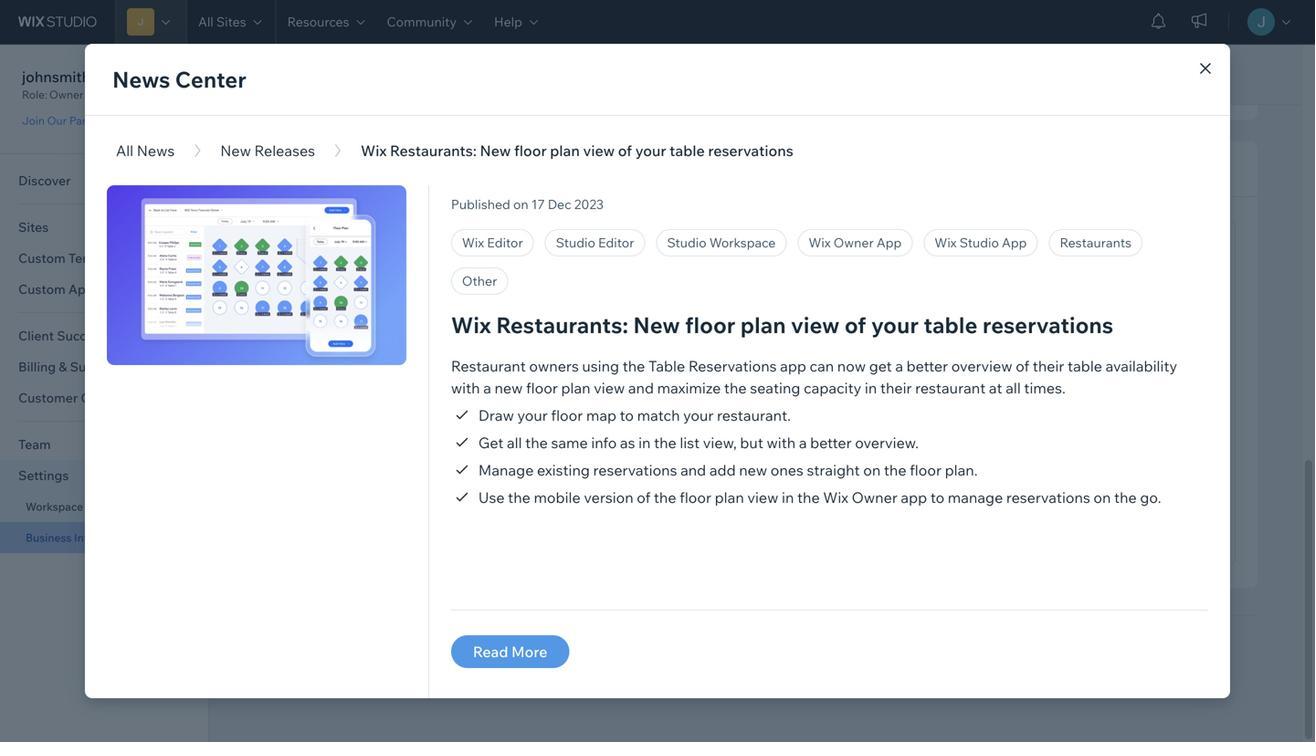 Task type: locate. For each thing, give the bounding box(es) containing it.
1 horizontal spatial settings
[[86, 500, 129, 514]]

the left list
[[654, 434, 677, 452]]

1 vertical spatial news
[[137, 142, 175, 160]]

owner left the format
[[834, 235, 874, 251]]

invoices. up other
[[425, 242, 476, 258]]

for
[[376, 242, 393, 258]]

all inside 'button'
[[116, 142, 133, 160]]

1 vertical spatial invoices.
[[631, 388, 683, 404]]

dec
[[548, 196, 571, 212]]

owner down '$1,234.56'
[[852, 489, 898, 507]]

1 vertical spatial set
[[275, 388, 295, 404]]

2 app from the left
[[1002, 235, 1027, 251]]

app for wix studio app
[[1002, 235, 1027, 251]]

wix up the restaurant
[[451, 311, 491, 339]]

1 vertical spatial with
[[767, 434, 796, 452]]

1 vertical spatial a
[[483, 379, 491, 397]]

to right 'map'
[[620, 406, 634, 425]]

their
[[1033, 357, 1064, 375], [880, 379, 912, 397]]

new down but
[[739, 461, 767, 480]]

0 horizontal spatial new
[[495, 379, 523, 397]]

table left availability
[[1068, 357, 1102, 375]]

1 app from the left
[[877, 235, 902, 251]]

restaurant.
[[717, 406, 791, 425]]

imperial
[[860, 494, 909, 510]]

format
[[917, 242, 958, 258]]

wix up other
[[462, 235, 484, 251]]

the right "use"
[[508, 489, 531, 507]]

0 horizontal spatial new
[[220, 142, 251, 160]]

1 horizontal spatial all
[[1006, 379, 1021, 397]]

new
[[220, 142, 251, 160], [633, 311, 680, 339]]

the right the version
[[654, 489, 676, 507]]

overview.
[[855, 434, 919, 452]]

owner down johnsmith43233
[[49, 88, 84, 101]]

0 vertical spatial owner
[[49, 88, 84, 101]]

currency for currency set the currency for your invoices.
[[275, 221, 334, 239]]

on left 17
[[513, 196, 528, 212]]

0 vertical spatial custom
[[18, 250, 66, 266]]

view down using
[[594, 379, 625, 397]]

all for all sites
[[198, 14, 213, 30]]

invoices. up the match
[[631, 388, 683, 404]]

invoices.
[[425, 242, 476, 258], [631, 388, 683, 404]]

plan down owners
[[561, 379, 591, 397]]

existing
[[537, 461, 590, 480]]

resources
[[287, 14, 349, 30]]

with up the ones
[[767, 434, 796, 452]]

restaurants:
[[496, 311, 628, 339]]

0 vertical spatial news
[[112, 66, 170, 93]]

all down program
[[116, 142, 133, 160]]

the left table
[[623, 357, 645, 375]]

2 vertical spatial in
[[782, 489, 794, 507]]

the left currency
[[298, 242, 318, 258]]

customer care tickets
[[18, 390, 155, 406]]

app left lb,
[[901, 489, 927, 507]]

0 vertical spatial all
[[198, 14, 213, 30]]

templates
[[68, 250, 131, 266]]

of
[[845, 311, 866, 339], [1016, 357, 1030, 375], [637, 489, 651, 507]]

app
[[877, 235, 902, 251], [1002, 235, 1027, 251]]

your right for
[[396, 242, 422, 258]]

set inside currency set the currency for your invoices.
[[275, 242, 295, 258]]

settings
[[18, 468, 69, 484], [86, 500, 129, 514]]

1 custom from the top
[[18, 250, 66, 266]]

and right numbers
[[421, 388, 444, 404]]

2 vertical spatial plan
[[715, 489, 744, 507]]

Enter your phone number field
[[773, 66, 1229, 97]]

date
[[897, 326, 924, 342]]

restaurant owners using the table reservations app can now get a better overview of their table availability with a new floor plan view and maximize the seating capacity in their restaurant at all times. draw your floor map to match your restaurant. get all the same info as in the list view, but with a better overview. manage existing reservations and add new ones straight on the floor plan. use the mobile version of the floor plan view in the wix owner app to manage reservations on the go.
[[451, 357, 1177, 507]]

wix down straight
[[823, 489, 849, 507]]

1 horizontal spatial table
[[1068, 357, 1102, 375]]

a up the ones
[[799, 434, 807, 452]]

news
[[112, 66, 170, 93], [137, 142, 175, 160]]

wix left regional
[[809, 235, 831, 251]]

2 horizontal spatial of
[[1016, 357, 1030, 375]]

read more
[[473, 643, 548, 661]]

None field
[[281, 305, 718, 336], [281, 451, 718, 482], [281, 305, 718, 336], [281, 451, 718, 482]]

0 horizontal spatial editor
[[487, 235, 523, 251]]

1 horizontal spatial sites
[[216, 14, 246, 30]]

0 horizontal spatial invoices.
[[425, 242, 476, 258]]

1 vertical spatial of
[[1016, 357, 1030, 375]]

news up program
[[112, 66, 170, 93]]

more
[[512, 643, 548, 661]]

2 horizontal spatial a
[[895, 357, 903, 375]]

read more button
[[451, 636, 569, 669]]

releases
[[254, 142, 315, 160]]

all right 'at'
[[1006, 379, 1021, 397]]

how
[[298, 388, 323, 404]]

all news button
[[103, 134, 187, 167]]

: inside measurements : imperial (e.g. lb, in)
[[950, 477, 953, 493]]

0 vertical spatial reservations
[[983, 311, 1114, 339]]

can
[[810, 357, 834, 375]]

1 vertical spatial their
[[880, 379, 912, 397]]

1 vertical spatial reservations
[[593, 461, 677, 480]]

news down program
[[137, 142, 175, 160]]

our
[[47, 114, 67, 127]]

1 horizontal spatial view
[[747, 489, 779, 507]]

regional
[[860, 242, 914, 258]]

0 vertical spatial sites
[[216, 14, 246, 30]]

1 horizontal spatial all
[[198, 14, 213, 30]]

settings inside 'popup button'
[[18, 468, 69, 484]]

studio workspace
[[667, 235, 776, 251]]

wix
[[462, 235, 484, 251], [809, 235, 831, 251], [935, 235, 957, 251], [451, 311, 491, 339], [823, 489, 849, 507]]

0 horizontal spatial with
[[451, 379, 480, 397]]

0 vertical spatial set
[[275, 242, 295, 258]]

custom for custom apps
[[18, 281, 66, 297]]

in
[[865, 379, 877, 397], [639, 434, 651, 452], [782, 489, 794, 507]]

1 vertical spatial all
[[116, 142, 133, 160]]

with down the restaurant
[[451, 379, 480, 397]]

reservations
[[689, 357, 777, 375]]

help button
[[483, 0, 549, 44]]

reservations down as
[[593, 461, 677, 480]]

get
[[869, 357, 892, 375]]

0 vertical spatial view
[[791, 311, 840, 339]]

2 vertical spatial view
[[747, 489, 779, 507]]

set left "how"
[[275, 388, 295, 404]]

: inside numbers : 1,234.56
[[916, 376, 919, 392]]

but
[[740, 434, 763, 452]]

in down the ones
[[782, 489, 794, 507]]

2 horizontal spatial studio
[[960, 235, 999, 251]]

1 horizontal spatial invoices.
[[631, 388, 683, 404]]

a down the restaurant
[[483, 379, 491, 397]]

and down list
[[681, 461, 706, 480]]

wix restaurants: new floor plan view of your table reservations
[[451, 311, 1114, 339]]

editor down published on 17 dec 2023
[[487, 235, 523, 251]]

0 vertical spatial invoices.
[[425, 242, 476, 258]]

1 horizontal spatial with
[[767, 434, 796, 452]]

a right get
[[895, 357, 903, 375]]

pm
[[947, 343, 966, 359]]

same
[[551, 434, 588, 452]]

plan down add
[[715, 489, 744, 507]]

3 studio from the left
[[960, 235, 999, 251]]

0 horizontal spatial sites
[[18, 219, 49, 235]]

1 horizontal spatial studio
[[667, 235, 707, 251]]

team
[[18, 437, 51, 453]]

1 vertical spatial sites
[[18, 219, 49, 235]]

: inside currency : $1,234.56
[[915, 427, 918, 443]]

their down get
[[880, 379, 912, 397]]

new down the restaurant
[[495, 379, 523, 397]]

better up restaurant
[[907, 357, 948, 375]]

0 vertical spatial their
[[1033, 357, 1064, 375]]

sites up center
[[216, 14, 246, 30]]

1 horizontal spatial editor
[[598, 235, 634, 251]]

plan
[[741, 311, 786, 339], [561, 379, 591, 397], [715, 489, 744, 507]]

view up can
[[791, 311, 840, 339]]

app left the format
[[877, 235, 902, 251]]

table inside restaurant owners using the table reservations app can now get a better overview of their table availability with a new floor plan view and maximize the seating capacity in their restaurant at all times. draw your floor map to match your restaurant. get all the same info as in the list view, but with a better overview. manage existing reservations and add new ones straight on the floor plan. use the mobile version of the floor plan view in the wix owner app to manage reservations on the go.
[[1068, 357, 1102, 375]]

reservations up "times." at the right of page
[[983, 311, 1114, 339]]

app up 'seating'
[[780, 357, 806, 375]]

0 horizontal spatial studio
[[556, 235, 595, 251]]

0 vertical spatial in
[[865, 379, 877, 397]]

2023
[[574, 196, 604, 212]]

12/19/23,
[[860, 343, 916, 359]]

johnsmith43233 role: owner
[[22, 68, 134, 101]]

all right j button
[[198, 14, 213, 30]]

2 horizontal spatial in
[[865, 379, 877, 397]]

0 vertical spatial a
[[895, 357, 903, 375]]

table
[[648, 357, 685, 375]]

currency inside currency : $1,234.56
[[860, 427, 915, 443]]

wix left preview
[[935, 235, 957, 251]]

your down the 'appear'
[[517, 406, 548, 425]]

view down the ones
[[747, 489, 779, 507]]

1 vertical spatial new
[[633, 311, 680, 339]]

measurements : imperial (e.g. lb, in)
[[860, 477, 972, 510]]

wix for wix restaurants: new floor plan view of your table reservations
[[451, 311, 491, 339]]

johnsmith43233
[[22, 68, 134, 86]]

with
[[451, 379, 480, 397], [767, 434, 796, 452]]

custom left the apps
[[18, 281, 66, 297]]

wix for wix editor
[[462, 235, 484, 251]]

measurements
[[860, 477, 950, 493]]

0 horizontal spatial view
[[594, 379, 625, 397]]

overview
[[951, 357, 1013, 375]]

new left releases
[[220, 142, 251, 160]]

1 vertical spatial settings
[[86, 500, 129, 514]]

workspace settings
[[26, 500, 129, 514]]

1 vertical spatial to
[[931, 489, 945, 507]]

of up now
[[845, 311, 866, 339]]

1 vertical spatial view
[[594, 379, 625, 397]]

2 studio from the left
[[667, 235, 707, 251]]

1 vertical spatial app
[[901, 489, 927, 507]]

to left in)
[[931, 489, 945, 507]]

0 horizontal spatial to
[[620, 406, 634, 425]]

sites inside 'sidebar' element
[[18, 219, 49, 235]]

2 editor from the left
[[598, 235, 634, 251]]

and up the match
[[628, 379, 654, 397]]

0 horizontal spatial settings
[[18, 468, 69, 484]]

partner
[[69, 114, 107, 127]]

regional format preview
[[860, 242, 1010, 258]]

on
[[513, 196, 528, 212], [584, 388, 599, 404], [863, 461, 881, 480], [1094, 489, 1111, 507]]

currency inside currency set the currency for your invoices.
[[275, 221, 334, 239]]

business info link
[[0, 522, 208, 553]]

0 horizontal spatial all
[[116, 142, 133, 160]]

customer
[[18, 390, 78, 406]]

1 set from the top
[[275, 242, 295, 258]]

other
[[462, 273, 497, 289]]

use
[[478, 489, 505, 507]]

0 horizontal spatial a
[[483, 379, 491, 397]]

times.
[[1024, 379, 1066, 397]]

0 horizontal spatial workspace
[[26, 500, 83, 514]]

reservations right "manage"
[[1006, 489, 1090, 507]]

sites down 'discover'
[[18, 219, 49, 235]]

tickets
[[112, 390, 155, 406]]

2 custom from the top
[[18, 281, 66, 297]]

1 vertical spatial workspace
[[26, 500, 83, 514]]

manage
[[948, 489, 1003, 507]]

currency for currency and region settings
[[275, 158, 348, 179]]

mobile
[[534, 489, 581, 507]]

0 vertical spatial better
[[907, 357, 948, 375]]

editor for wix editor
[[487, 235, 523, 251]]

1 horizontal spatial of
[[845, 311, 866, 339]]

join our partner program
[[22, 114, 154, 127]]

1 editor from the left
[[487, 235, 523, 251]]

custom up custom apps
[[18, 250, 66, 266]]

on up 'map'
[[584, 388, 599, 404]]

match
[[637, 406, 680, 425]]

of up "times." at the right of page
[[1016, 357, 1030, 375]]

new up table
[[633, 311, 680, 339]]

1 vertical spatial plan
[[561, 379, 591, 397]]

(e.g.
[[912, 494, 937, 510]]

app right the format
[[1002, 235, 1027, 251]]

of right the version
[[637, 489, 651, 507]]

editor
[[487, 235, 523, 251], [598, 235, 634, 251]]

in right as
[[639, 434, 651, 452]]

1 vertical spatial table
[[1068, 357, 1102, 375]]

better up straight
[[810, 434, 852, 452]]

owners
[[529, 357, 579, 375]]

1 horizontal spatial app
[[1002, 235, 1027, 251]]

plan up reservations
[[741, 311, 786, 339]]

0 horizontal spatial in
[[639, 434, 651, 452]]

0 horizontal spatial their
[[880, 379, 912, 397]]

0 horizontal spatial table
[[924, 311, 978, 339]]

editor down 2023
[[598, 235, 634, 251]]

settings up business info link
[[86, 500, 129, 514]]

all right get
[[507, 434, 522, 452]]

1 horizontal spatial workspace
[[709, 235, 776, 251]]

wix inside restaurant owners using the table reservations app can now get a better overview of their table availability with a new floor plan view and maximize the seating capacity in their restaurant at all times. draw your floor map to match your restaurant. get all the same info as in the list view, but with a better overview. manage existing reservations and add new ones straight on the floor plan. use the mobile version of the floor plan view in the wix owner app to manage reservations on the go.
[[823, 489, 849, 507]]

0 vertical spatial of
[[845, 311, 866, 339]]

manage
[[478, 461, 534, 480]]

table up pm
[[924, 311, 978, 339]]

1 vertical spatial custom
[[18, 281, 66, 297]]

0 horizontal spatial all
[[507, 434, 522, 452]]

0 vertical spatial settings
[[18, 468, 69, 484]]

set left currency
[[275, 242, 295, 258]]

their up "times." at the right of page
[[1033, 357, 1064, 375]]

owner inside johnsmith43233 role: owner
[[49, 88, 84, 101]]

1 studio from the left
[[556, 235, 595, 251]]

in down get
[[865, 379, 877, 397]]

1 vertical spatial new
[[739, 461, 767, 480]]

0 horizontal spatial app
[[877, 235, 902, 251]]

0 vertical spatial new
[[220, 142, 251, 160]]

studio
[[556, 235, 595, 251], [667, 235, 707, 251], [960, 235, 999, 251]]

0 vertical spatial app
[[780, 357, 806, 375]]

all
[[198, 14, 213, 30], [116, 142, 133, 160]]

app
[[780, 357, 806, 375], [901, 489, 927, 507]]

1 vertical spatial owner
[[834, 235, 874, 251]]

j
[[138, 16, 144, 27]]

set
[[275, 242, 295, 258], [275, 388, 295, 404]]

and left region
[[351, 158, 381, 179]]

1 vertical spatial better
[[810, 434, 852, 452]]

1 vertical spatial all
[[507, 434, 522, 452]]

2 vertical spatial a
[[799, 434, 807, 452]]

1 horizontal spatial new
[[633, 311, 680, 339]]

settings down team
[[18, 468, 69, 484]]

: for numbers
[[916, 376, 919, 392]]

info
[[591, 434, 617, 452]]



Task type: describe. For each thing, give the bounding box(es) containing it.
0 vertical spatial new
[[495, 379, 523, 397]]

care
[[81, 390, 109, 406]]

wix for wix studio app
[[935, 235, 957, 251]]

ones
[[771, 461, 804, 480]]

your up 'map'
[[602, 388, 628, 404]]

0 vertical spatial all
[[1006, 379, 1021, 397]]

list
[[680, 434, 700, 452]]

floor down owners
[[526, 379, 558, 397]]

1 horizontal spatial new
[[739, 461, 767, 480]]

custom templates
[[18, 250, 131, 266]]

currency for currency
[[275, 282, 330, 298]]

seating
[[750, 379, 801, 397]]

floor up (e.g.
[[910, 461, 942, 480]]

join our partner program button
[[22, 112, 154, 129]]

center
[[175, 66, 246, 93]]

1 horizontal spatial a
[[799, 434, 807, 452]]

0 vertical spatial to
[[620, 406, 634, 425]]

set how dates, numbers and measurements appear on your invoices.
[[275, 388, 683, 404]]

map
[[586, 406, 617, 425]]

2 vertical spatial reservations
[[1006, 489, 1090, 507]]

0 horizontal spatial better
[[810, 434, 852, 452]]

restaurant
[[451, 357, 526, 375]]

floor down the 'appear'
[[551, 406, 583, 425]]

news inside 'button'
[[137, 142, 175, 160]]

discover link
[[0, 165, 208, 196]]

join
[[22, 114, 45, 127]]

plan.
[[945, 461, 978, 480]]

your up 12/19/23,
[[871, 311, 919, 339]]

owner inside restaurant owners using the table reservations app can now get a better overview of their table availability with a new floor plan view and maximize the seating capacity in their restaurant at all times. draw your floor map to match your restaurant. get all the same info as in the list view, but with a better overview. manage existing reservations and add new ones straight on the floor plan. use the mobile version of the floor plan view in the wix owner app to manage reservations on the go.
[[852, 489, 898, 507]]

: inside short date : 12/19/23, 2:53 pm
[[924, 326, 927, 342]]

business info
[[26, 531, 94, 545]]

the left go.
[[1114, 489, 1137, 507]]

settings button
[[0, 460, 208, 491]]

the down '$1,234.56'
[[884, 461, 907, 480]]

the down the ones
[[797, 489, 820, 507]]

news center
[[112, 66, 246, 93]]

your up list
[[683, 406, 714, 425]]

currency
[[321, 242, 373, 258]]

phone
[[766, 37, 810, 56]]

discover
[[18, 173, 71, 189]]

short
[[860, 326, 894, 342]]

studio editor
[[556, 235, 634, 251]]

draw
[[478, 406, 514, 425]]

all for all news
[[116, 142, 133, 160]]

info
[[74, 531, 94, 545]]

1 horizontal spatial to
[[931, 489, 945, 507]]

short date : 12/19/23, 2:53 pm
[[860, 326, 966, 359]]

0 vertical spatial table
[[924, 311, 978, 339]]

: for measurements
[[950, 477, 953, 493]]

team link
[[0, 429, 208, 460]]

custom apps
[[18, 281, 100, 297]]

program
[[110, 114, 154, 127]]

as
[[620, 434, 635, 452]]

the down reservations
[[724, 379, 747, 397]]

the left same
[[525, 434, 548, 452]]

read
[[473, 643, 508, 661]]

apps
[[68, 281, 100, 297]]

the inside currency set the currency for your invoices.
[[298, 242, 318, 258]]

studio for studio workspace
[[667, 235, 707, 251]]

measurements
[[447, 388, 536, 404]]

wix editor
[[462, 235, 523, 251]]

new inside button
[[220, 142, 251, 160]]

all sites
[[198, 14, 246, 30]]

help
[[494, 14, 522, 30]]

currency for currency : $1,234.56
[[860, 427, 915, 443]]

floor down add
[[680, 489, 712, 507]]

custom templates link
[[0, 243, 208, 274]]

maximize
[[657, 379, 721, 397]]

numbers : 1,234.56
[[860, 376, 919, 409]]

sidebar element
[[0, 44, 209, 743]]

0 vertical spatial plan
[[741, 311, 786, 339]]

2 set from the top
[[275, 388, 295, 404]]

view,
[[703, 434, 737, 452]]

straight
[[807, 461, 860, 480]]

go.
[[1140, 489, 1161, 507]]

currency : $1,234.56
[[860, 427, 918, 459]]

1 horizontal spatial in
[[782, 489, 794, 507]]

all news
[[116, 142, 175, 160]]

your inside currency set the currency for your invoices.
[[396, 242, 422, 258]]

in)
[[957, 494, 972, 510]]

j button
[[115, 0, 186, 44]]

using
[[582, 357, 619, 375]]

1 horizontal spatial app
[[901, 489, 927, 507]]

: for currency
[[915, 427, 918, 443]]

business
[[26, 531, 72, 545]]

0 vertical spatial with
[[451, 379, 480, 397]]

custom for custom templates
[[18, 250, 66, 266]]

1 horizontal spatial better
[[907, 357, 948, 375]]

published on 17 dec 2023
[[451, 196, 604, 212]]

preview
[[961, 242, 1010, 258]]

get
[[478, 434, 504, 452]]

availability
[[1106, 357, 1177, 375]]

1 vertical spatial in
[[639, 434, 651, 452]]

version
[[584, 489, 634, 507]]

17
[[531, 196, 545, 212]]

2 horizontal spatial view
[[791, 311, 840, 339]]

0 horizontal spatial app
[[780, 357, 806, 375]]

now
[[837, 357, 866, 375]]

1,234.56
[[860, 393, 910, 409]]

add
[[710, 461, 736, 480]]

wix studio app
[[935, 235, 1027, 251]]

dates,
[[326, 388, 362, 404]]

capacity
[[804, 379, 862, 397]]

new releases
[[220, 142, 315, 160]]

app for wix owner app
[[877, 235, 902, 251]]

studio for studio editor
[[556, 235, 595, 251]]

2 vertical spatial of
[[637, 489, 651, 507]]

on down '$1,234.56'
[[863, 461, 881, 480]]

wix for wix owner app
[[809, 235, 831, 251]]

floor up reservations
[[685, 311, 736, 339]]

new releases button
[[208, 134, 328, 167]]

numbers
[[365, 388, 418, 404]]

currency and region settings
[[275, 158, 503, 179]]

role:
[[22, 88, 47, 101]]

invoices. inside currency set the currency for your invoices.
[[425, 242, 476, 258]]

0 vertical spatial workspace
[[709, 235, 776, 251]]

community
[[387, 14, 457, 30]]

workspace settings link
[[0, 491, 208, 522]]

email
[[275, 37, 312, 56]]

custom apps link
[[0, 274, 208, 305]]

region
[[385, 158, 436, 179]]

on left go.
[[1094, 489, 1111, 507]]

at
[[989, 379, 1003, 397]]

2:53
[[919, 343, 944, 359]]

1 horizontal spatial their
[[1033, 357, 1064, 375]]

editor for studio editor
[[598, 235, 634, 251]]

wix owner app
[[809, 235, 902, 251]]

workspace inside workspace settings link
[[26, 500, 83, 514]]



Task type: vqa. For each thing, say whether or not it's contained in the screenshot.


